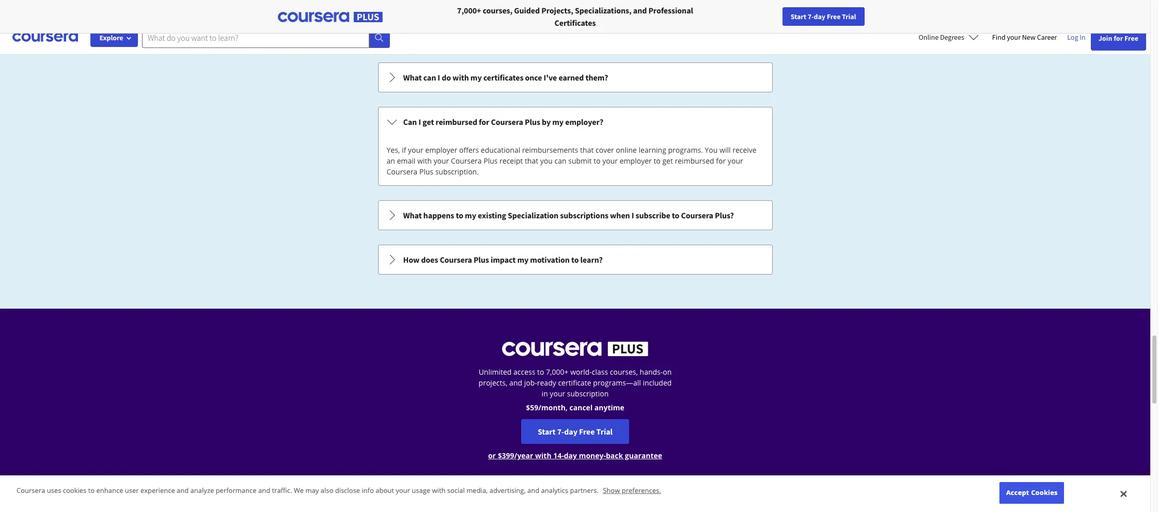 Task type: locate. For each thing, give the bounding box(es) containing it.
0 vertical spatial that
[[580, 145, 594, 155]]

0 vertical spatial trial
[[842, 12, 856, 21]]

0 horizontal spatial coursera plus image
[[278, 12, 383, 22]]

or $399 /year with 14-day money-back guarantee
[[488, 451, 662, 461]]

what inside dropdown button
[[403, 72, 422, 83]]

about
[[376, 486, 394, 496]]

coursera up educational
[[491, 117, 523, 127]]

coursera right does
[[440, 255, 472, 265]]

0 vertical spatial reimbursed
[[436, 117, 477, 127]]

start 7-day free trial
[[791, 12, 856, 21], [538, 427, 613, 437]]

certificates
[[555, 18, 596, 28]]

0 horizontal spatial employer
[[425, 145, 457, 155]]

0 vertical spatial what
[[403, 72, 422, 83]]

get down learning
[[663, 156, 673, 166]]

0 vertical spatial get
[[423, 117, 434, 127]]

footer
[[0, 492, 1151, 513]]

for right join
[[1114, 34, 1123, 43]]

0 vertical spatial courses,
[[483, 5, 513, 16]]

1 vertical spatial that
[[525, 156, 538, 166]]

preferences.
[[622, 486, 661, 496]]

accept
[[1007, 488, 1030, 498]]

explore
[[99, 33, 123, 42]]

what
[[403, 72, 422, 83], [403, 210, 422, 221]]

with inside yes, if your employer offers educational reimbursements that cover online learning programs. you will receive an email with your coursera plus receipt that you can submit to your employer to get reimbursed for your coursera plus subscription.
[[417, 156, 432, 166]]

get right can
[[423, 117, 434, 127]]

projects,
[[479, 378, 508, 388]]

will
[[720, 145, 731, 155]]

1 vertical spatial start 7-day free trial button
[[521, 420, 629, 444]]

on
[[663, 367, 672, 377]]

coursera left uses
[[17, 486, 45, 496]]

start for the left start 7-day free trial button
[[538, 427, 556, 437]]

free
[[827, 12, 841, 21], [1125, 34, 1139, 43], [579, 427, 595, 437]]

can left do
[[424, 72, 436, 83]]

1 vertical spatial for
[[479, 117, 490, 127]]

reimbursed down the programs.
[[675, 156, 714, 166]]

coursera down offers
[[451, 156, 482, 166]]

earned
[[559, 72, 584, 83]]

1 vertical spatial 7-
[[557, 427, 564, 437]]

courses, inside unlimited access to 7,000+ world-class courses, hands-on projects, and job-ready certificate programs—all included in your subscription
[[610, 367, 638, 377]]

0 horizontal spatial 7,000+
[[457, 5, 481, 16]]

i left do
[[438, 72, 440, 83]]

0 vertical spatial employer
[[425, 145, 457, 155]]

1 vertical spatial what
[[403, 210, 422, 221]]

your down cover
[[603, 156, 618, 166]]

0 horizontal spatial can
[[424, 72, 436, 83]]

what inside dropdown button
[[403, 210, 422, 221]]

subscriptions
[[560, 210, 609, 221]]

and down access
[[510, 378, 522, 388]]

1 vertical spatial courses,
[[610, 367, 638, 377]]

1 horizontal spatial for
[[716, 156, 726, 166]]

1 horizontal spatial reimbursed
[[675, 156, 714, 166]]

None search field
[[142, 27, 390, 48]]

1 vertical spatial reimbursed
[[675, 156, 714, 166]]

employer down the online
[[620, 156, 652, 166]]

what for what can i do with my certificates once i've earned them?
[[403, 72, 422, 83]]

1 horizontal spatial start 7-day free trial
[[791, 12, 856, 21]]

reimbursements
[[522, 145, 578, 155]]

0 vertical spatial start 7-day free trial
[[791, 12, 856, 21]]

to left learn? on the right
[[571, 255, 579, 265]]

ready
[[537, 378, 556, 388]]

subscription
[[567, 389, 609, 399]]

for inside 'link'
[[1114, 34, 1123, 43]]

1 vertical spatial free
[[1125, 34, 1139, 43]]

your right about
[[396, 486, 410, 496]]

to up ready
[[537, 367, 544, 377]]

trial for start 7-day free trial button to the top
[[842, 12, 856, 21]]

may
[[306, 486, 319, 496]]

0 vertical spatial 7-
[[808, 12, 814, 21]]

submit
[[568, 156, 592, 166]]

courses, left "guided"
[[483, 5, 513, 16]]

0 vertical spatial start 7-day free trial button
[[783, 7, 865, 26]]

reimbursed up offers
[[436, 117, 477, 127]]

employer up subscription.
[[425, 145, 457, 155]]

online
[[616, 145, 637, 155]]

i right when
[[632, 210, 634, 221]]

accept cookies button
[[1000, 483, 1065, 504]]

cookies
[[63, 486, 86, 496]]

existing
[[478, 210, 506, 221]]

coursera
[[491, 117, 523, 127], [451, 156, 482, 166], [387, 167, 418, 177], [681, 210, 714, 221], [440, 255, 472, 265], [17, 486, 45, 496]]

governments
[[234, 5, 282, 16]]

happens
[[424, 210, 454, 221]]

in
[[542, 389, 548, 399]]

0 horizontal spatial 7-
[[557, 427, 564, 437]]

access
[[514, 367, 536, 377]]

0 horizontal spatial start
[[538, 427, 556, 437]]

get inside dropdown button
[[423, 117, 434, 127]]

coursera plus image
[[278, 12, 383, 22], [502, 342, 648, 357]]

can
[[424, 72, 436, 83], [555, 156, 567, 166]]

that up submit
[[580, 145, 594, 155]]

my left certificates
[[471, 72, 482, 83]]

your right the find
[[1007, 33, 1021, 42]]

for down will
[[716, 156, 726, 166]]

and left analyze
[[177, 486, 189, 496]]

with right do
[[453, 72, 469, 83]]

1 horizontal spatial 7,000+
[[546, 367, 569, 377]]

1 vertical spatial trial
[[597, 427, 613, 437]]

0 horizontal spatial start 7-day free trial
[[538, 427, 613, 437]]

1 horizontal spatial free
[[827, 12, 841, 21]]

specialization
[[508, 210, 559, 221]]

how
[[403, 255, 420, 265]]

1 vertical spatial 7,000+
[[546, 367, 569, 377]]

0 vertical spatial for
[[1114, 34, 1123, 43]]

and inside unlimited access to 7,000+ world-class courses, hands-on projects, and job-ready certificate programs—all included in your subscription
[[510, 378, 522, 388]]

what left happens
[[403, 210, 422, 221]]

1 horizontal spatial can
[[555, 156, 567, 166]]

plus left impact
[[474, 255, 489, 265]]

What do you want to learn? text field
[[142, 27, 369, 48]]

0 horizontal spatial courses,
[[483, 5, 513, 16]]

certificates
[[484, 72, 524, 83]]

included
[[643, 378, 672, 388]]

and inside 7,000+ courses, guided projects, specializations, and professional certificates
[[633, 5, 647, 16]]

you
[[705, 145, 718, 155]]

can inside yes, if your employer offers educational reimbursements that cover online learning programs. you will receive an email with your coursera plus receipt that you can submit to your employer to get reimbursed for your coursera plus subscription.
[[555, 156, 567, 166]]

coursera plus image for unlimited
[[502, 342, 648, 357]]

1 horizontal spatial i
[[438, 72, 440, 83]]

7,000+ inside 7,000+ courses, guided projects, specializations, and professional certificates
[[457, 5, 481, 16]]

learning
[[639, 145, 666, 155]]

1 vertical spatial i
[[419, 117, 421, 127]]

get inside yes, if your employer offers educational reimbursements that cover online learning programs. you will receive an email with your coursera plus receipt that you can submit to your employer to get reimbursed for your coursera plus subscription.
[[663, 156, 673, 166]]

list
[[377, 0, 774, 276]]

media,
[[467, 486, 488, 496]]

what happens to my existing specialization subscriptions when i subscribe to coursera plus?
[[403, 210, 734, 221]]

1 vertical spatial coursera plus image
[[502, 342, 648, 357]]

log in
[[1068, 33, 1086, 42]]

with left social
[[432, 486, 446, 496]]

0 horizontal spatial for
[[479, 117, 490, 127]]

with right email
[[417, 156, 432, 166]]

2 vertical spatial day
[[564, 451, 577, 461]]

1 vertical spatial start
[[538, 427, 556, 437]]

and left analytics on the bottom left of page
[[528, 486, 540, 496]]

0 horizontal spatial start 7-day free trial button
[[521, 420, 629, 444]]

1 horizontal spatial trial
[[842, 12, 856, 21]]

analytics
[[541, 486, 568, 496]]

plus down educational
[[484, 156, 498, 166]]

1 horizontal spatial start 7-day free trial button
[[783, 7, 865, 26]]

courses, up the programs—all
[[610, 367, 638, 377]]

can right you at the top of page
[[555, 156, 567, 166]]

and
[[633, 5, 647, 16], [510, 378, 522, 388], [177, 486, 189, 496], [258, 486, 270, 496], [528, 486, 540, 496]]

cookies
[[1031, 488, 1058, 498]]

2 vertical spatial i
[[632, 210, 634, 221]]

projects,
[[542, 5, 573, 16]]

to right happens
[[456, 210, 463, 221]]

you
[[540, 156, 553, 166]]

online degrees
[[919, 33, 965, 42]]

class
[[592, 367, 608, 377]]

1 vertical spatial get
[[663, 156, 673, 166]]

2 what from the top
[[403, 210, 422, 221]]

1 horizontal spatial coursera plus image
[[502, 342, 648, 357]]

2 horizontal spatial free
[[1125, 34, 1139, 43]]

programs.
[[668, 145, 703, 155]]

what left do
[[403, 72, 422, 83]]

to inside "dropdown button"
[[571, 255, 579, 265]]

join for free link
[[1091, 26, 1147, 51]]

1 what from the top
[[403, 72, 422, 83]]

1 horizontal spatial that
[[580, 145, 594, 155]]

0 vertical spatial can
[[424, 72, 436, 83]]

and left traffic.
[[258, 486, 270, 496]]

trial
[[842, 12, 856, 21], [597, 427, 613, 437]]

0 vertical spatial start
[[791, 12, 807, 21]]

coursera plus image for 7,000+
[[278, 12, 383, 22]]

guarantee
[[625, 451, 662, 461]]

learn?
[[581, 255, 603, 265]]

2 horizontal spatial for
[[1114, 34, 1123, 43]]

plus left by
[[525, 117, 540, 127]]

we
[[294, 486, 304, 496]]

1 vertical spatial start 7-day free trial
[[538, 427, 613, 437]]

coursera uses cookies to enhance user experience and analyze performance and traffic. we may also disclose info about your usage with social media, advertising, and analytics partners. show preferences.
[[17, 486, 661, 496]]

motivation
[[530, 255, 570, 265]]

employer
[[425, 145, 457, 155], [620, 156, 652, 166]]

0 horizontal spatial trial
[[597, 427, 613, 437]]

plus
[[525, 117, 540, 127], [484, 156, 498, 166], [419, 167, 434, 177], [474, 255, 489, 265]]

can inside dropdown button
[[424, 72, 436, 83]]

0 vertical spatial free
[[827, 12, 841, 21]]

coursera image
[[12, 29, 78, 46]]

for inside yes, if your employer offers educational reimbursements that cover online learning programs. you will receive an email with your coursera plus receipt that you can submit to your employer to get reimbursed for your coursera plus subscription.
[[716, 156, 726, 166]]

0 vertical spatial i
[[438, 72, 440, 83]]

your right "in"
[[550, 389, 565, 399]]

start for start 7-day free trial button to the top
[[791, 12, 807, 21]]

show
[[603, 486, 620, 496]]

your
[[1007, 33, 1021, 42], [408, 145, 424, 155], [434, 156, 449, 166], [603, 156, 618, 166], [728, 156, 743, 166], [550, 389, 565, 399], [396, 486, 410, 496]]

employer?
[[565, 117, 604, 127]]

traffic.
[[272, 486, 292, 496]]

0 vertical spatial coursera plus image
[[278, 12, 383, 22]]

i've
[[544, 72, 557, 83]]

i right can
[[419, 117, 421, 127]]

list item inside list
[[378, 0, 773, 4]]

plus left subscription.
[[419, 167, 434, 177]]

1 horizontal spatial courses,
[[610, 367, 638, 377]]

1 vertical spatial can
[[555, 156, 567, 166]]

join for free
[[1099, 34, 1139, 43]]

social
[[447, 486, 465, 496]]

and left professional
[[633, 5, 647, 16]]

your right if
[[408, 145, 424, 155]]

0 vertical spatial day
[[814, 12, 826, 21]]

that left you at the top of page
[[525, 156, 538, 166]]

0 horizontal spatial free
[[579, 427, 595, 437]]

for up offers
[[479, 117, 490, 127]]

free inside 'link'
[[1125, 34, 1139, 43]]

i
[[438, 72, 440, 83], [419, 117, 421, 127], [632, 210, 634, 221]]

how does coursera plus impact my motivation to learn? button
[[378, 245, 772, 274]]

plus inside dropdown button
[[525, 117, 540, 127]]

list item
[[378, 0, 773, 4]]

1 horizontal spatial 7-
[[808, 12, 814, 21]]

1 horizontal spatial get
[[663, 156, 673, 166]]

job-
[[524, 378, 537, 388]]

0 horizontal spatial reimbursed
[[436, 117, 477, 127]]

my right impact
[[517, 255, 529, 265]]

that
[[580, 145, 594, 155], [525, 156, 538, 166]]

to right subscribe
[[672, 210, 680, 221]]

1 horizontal spatial employer
[[620, 156, 652, 166]]

what happens to my existing specialization subscriptions when i subscribe to coursera plus? button
[[378, 201, 772, 230]]

2 vertical spatial for
[[716, 156, 726, 166]]

for inside dropdown button
[[479, 117, 490, 127]]

0 horizontal spatial get
[[423, 117, 434, 127]]

get
[[423, 117, 434, 127], [663, 156, 673, 166]]

i inside dropdown button
[[438, 72, 440, 83]]

receive
[[733, 145, 757, 155]]

7,000+ courses, guided projects, specializations, and professional certificates
[[457, 5, 693, 28]]

2 horizontal spatial i
[[632, 210, 634, 221]]

reimbursed inside dropdown button
[[436, 117, 477, 127]]

1 horizontal spatial start
[[791, 12, 807, 21]]

with inside dropdown button
[[453, 72, 469, 83]]

my
[[471, 72, 482, 83], [552, 117, 564, 127], [465, 210, 476, 221], [517, 255, 529, 265]]

0 vertical spatial 7,000+
[[457, 5, 481, 16]]

plus inside "dropdown button"
[[474, 255, 489, 265]]

2 vertical spatial free
[[579, 427, 595, 437]]



Task type: vqa. For each thing, say whether or not it's contained in the screenshot.
group
no



Task type: describe. For each thing, give the bounding box(es) containing it.
back
[[606, 451, 623, 461]]

join
[[1099, 34, 1113, 43]]

offers
[[459, 145, 479, 155]]

can i get reimbursed for coursera plus by my employer?
[[403, 117, 604, 127]]

does
[[421, 255, 438, 265]]

anytime
[[595, 403, 625, 413]]

programs—all
[[593, 378, 641, 388]]

certificate
[[558, 378, 591, 388]]

14-
[[554, 451, 564, 461]]

courses, inside 7,000+ courses, guided projects, specializations, and professional certificates
[[483, 5, 513, 16]]

info
[[362, 486, 374, 496]]

user
[[125, 486, 139, 496]]

impact
[[491, 255, 516, 265]]

find your new career
[[993, 33, 1057, 42]]

free for the left start 7-day free trial button
[[579, 427, 595, 437]]

guided
[[514, 5, 540, 16]]

experience
[[141, 486, 175, 496]]

7- for the left start 7-day free trial button
[[557, 427, 564, 437]]

find your new career link
[[987, 31, 1062, 44]]

unlimited access to 7,000+ world-class courses, hands-on projects, and job-ready certificate programs—all included in your subscription
[[479, 367, 672, 399]]

cover
[[596, 145, 614, 155]]

them?
[[586, 72, 608, 83]]

disclose
[[335, 486, 360, 496]]

uses
[[47, 486, 61, 496]]

subscribe
[[636, 210, 671, 221]]

accept cookies
[[1007, 488, 1058, 498]]

usage
[[412, 486, 430, 496]]

log
[[1068, 33, 1079, 42]]

coursera inside "dropdown button"
[[440, 255, 472, 265]]

once
[[525, 72, 542, 83]]

find
[[993, 33, 1006, 42]]

governments link
[[219, 0, 287, 21]]

1 vertical spatial employer
[[620, 156, 652, 166]]

cancel
[[570, 403, 593, 413]]

your up subscription.
[[434, 156, 449, 166]]

your down 'receive' on the right
[[728, 156, 743, 166]]

my inside dropdown button
[[471, 72, 482, 83]]

coursera left "plus?"
[[681, 210, 714, 221]]

list containing what can i do with my certificates once i've earned them?
[[377, 0, 774, 276]]

email
[[397, 156, 416, 166]]

my left 'existing'
[[465, 210, 476, 221]]

my right by
[[552, 117, 564, 127]]

online
[[919, 33, 939, 42]]

new
[[1022, 33, 1036, 42]]

what for what happens to my existing specialization subscriptions when i subscribe to coursera plus?
[[403, 210, 422, 221]]

7,000+ inside unlimited access to 7,000+ world-class courses, hands-on projects, and job-ready certificate programs—all included in your subscription
[[546, 367, 569, 377]]

educational
[[481, 145, 520, 155]]

in
[[1080, 33, 1086, 42]]

when
[[610, 210, 630, 221]]

unlimited
[[479, 367, 512, 377]]

0 horizontal spatial i
[[419, 117, 421, 127]]

to down learning
[[654, 156, 661, 166]]

advertising,
[[490, 486, 526, 496]]

0 horizontal spatial that
[[525, 156, 538, 166]]

explore button
[[90, 28, 138, 47]]

by
[[542, 117, 551, 127]]

7- for start 7-day free trial button to the top
[[808, 12, 814, 21]]

specializations,
[[575, 5, 632, 16]]

degrees
[[940, 33, 965, 42]]

to right cookies
[[88, 486, 95, 496]]

can
[[403, 117, 417, 127]]

/month,
[[539, 403, 568, 413]]

my inside "dropdown button"
[[517, 255, 529, 265]]

world-
[[571, 367, 592, 377]]

what can i do with my certificates once i've earned them?
[[403, 72, 608, 83]]

coursera down email
[[387, 167, 418, 177]]

what can i do with my certificates once i've earned them? button
[[378, 63, 772, 92]]

performance
[[216, 486, 257, 496]]

trial for the left start 7-day free trial button
[[597, 427, 613, 437]]

if
[[402, 145, 406, 155]]

1 vertical spatial day
[[564, 427, 578, 437]]

or
[[488, 451, 496, 461]]

to inside unlimited access to 7,000+ world-class courses, hands-on projects, and job-ready certificate programs—all included in your subscription
[[537, 367, 544, 377]]

$399
[[498, 451, 514, 461]]

partners.
[[570, 486, 599, 496]]

hands-
[[640, 367, 663, 377]]

plus?
[[715, 210, 734, 221]]

enhance
[[96, 486, 123, 496]]

money-
[[579, 451, 606, 461]]

can i get reimbursed for coursera plus by my employer? button
[[378, 107, 772, 136]]

your inside unlimited access to 7,000+ world-class courses, hands-on projects, and job-ready certificate programs—all included in your subscription
[[550, 389, 565, 399]]

an
[[387, 156, 395, 166]]

free for start 7-day free trial button to the top
[[827, 12, 841, 21]]

/year
[[514, 451, 533, 461]]

to down cover
[[594, 156, 601, 166]]

how does coursera plus impact my motivation to learn?
[[403, 255, 603, 265]]

analyze
[[190, 486, 214, 496]]

yes, if your employer offers educational reimbursements that cover online learning programs. you will receive an email with your coursera plus receipt that you can submit to your employer to get reimbursed for your coursera plus subscription.
[[387, 145, 757, 177]]

$59
[[526, 403, 539, 413]]

reimbursed inside yes, if your employer offers educational reimbursements that cover online learning programs. you will receive an email with your coursera plus receipt that you can submit to your employer to get reimbursed for your coursera plus subscription.
[[675, 156, 714, 166]]

show preferences. link
[[603, 486, 661, 496]]

professional
[[649, 5, 693, 16]]

with left 14-
[[535, 451, 552, 461]]



